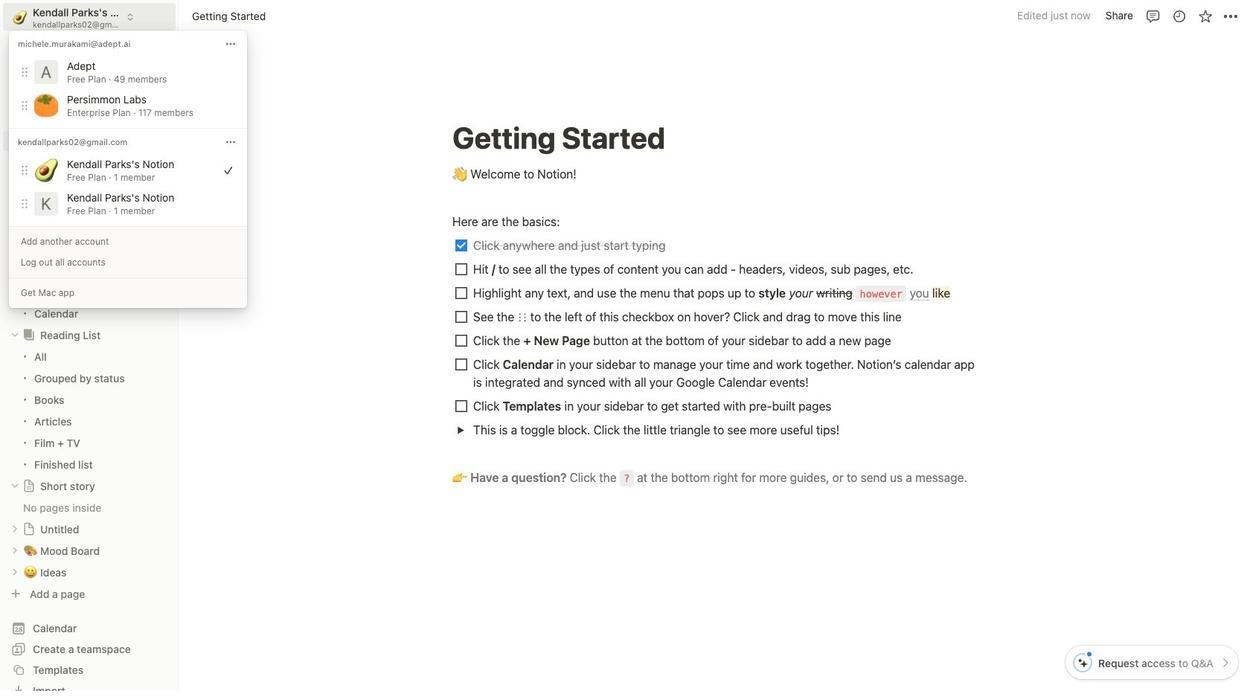Task type: locate. For each thing, give the bounding box(es) containing it.
change page icon image for 1st group from the bottom of the page
[[22, 328, 36, 343]]

updates image
[[1172, 9, 1187, 23]]

🥑 image
[[34, 156, 58, 187]]

2 group from the top
[[0, 346, 179, 476]]

change page icon image for 1st group
[[22, 220, 36, 235]]

1 vertical spatial change page icon image
[[22, 328, 36, 343]]

0 vertical spatial group
[[0, 238, 179, 324]]

👋 image
[[453, 164, 468, 183]]

comments image
[[1146, 9, 1161, 23]]

change page icon image
[[22, 220, 36, 235], [22, 328, 36, 343], [22, 480, 36, 493]]

2 vertical spatial change page icon image
[[22, 480, 36, 493]]

group
[[0, 238, 179, 324], [0, 346, 179, 476]]

0 vertical spatial change page icon image
[[22, 220, 36, 235]]

1 vertical spatial group
[[0, 346, 179, 476]]



Task type: vqa. For each thing, say whether or not it's contained in the screenshot.
🏃 image
no



Task type: describe. For each thing, give the bounding box(es) containing it.
1 group from the top
[[0, 238, 179, 324]]

🥑 image
[[13, 8, 27, 26]]

👉 image
[[453, 468, 468, 487]]

k image
[[34, 192, 58, 216]]

a image
[[34, 60, 58, 84]]

favorite image
[[1198, 9, 1213, 23]]



